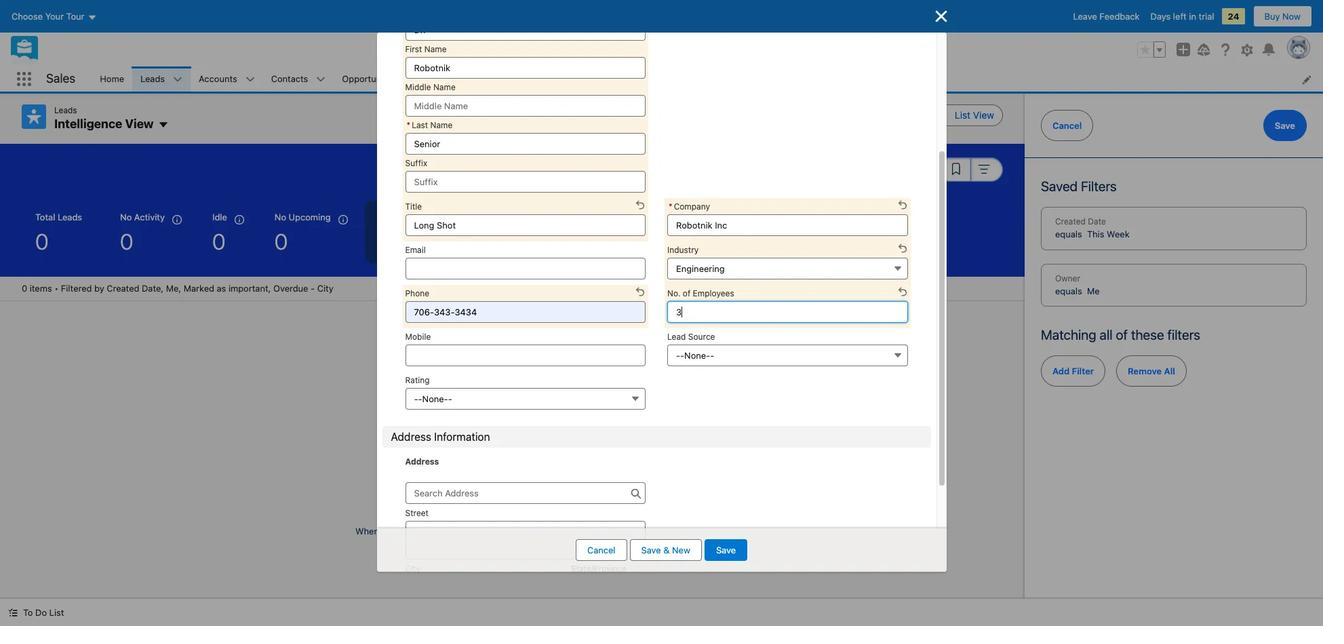 Task type: vqa. For each thing, say whether or not it's contained in the screenshot.
Widgets related to 12/13/2023
no



Task type: locate. For each thing, give the bounding box(es) containing it.
1 horizontal spatial you
[[507, 526, 522, 537]]

of right the all
[[1117, 327, 1128, 343]]

list
[[92, 66, 1324, 92]]

matching
[[1042, 327, 1097, 343]]

leads list item
[[132, 66, 191, 92]]

0 down no upcoming
[[275, 228, 288, 254]]

1 horizontal spatial city
[[405, 564, 421, 574]]

0 down the total
[[35, 228, 49, 254]]

this
[[1088, 229, 1105, 240]]

0 vertical spatial of
[[683, 288, 691, 298]]

0 down idle at top
[[212, 228, 226, 254]]

filters
[[1082, 178, 1117, 194]]

created
[[1056, 216, 1086, 227], [107, 283, 139, 293]]

1 vertical spatial none-
[[422, 393, 448, 404]]

0 vertical spatial list
[[955, 109, 971, 121]]

first
[[405, 44, 422, 54]]

0 horizontal spatial none-
[[422, 393, 448, 404]]

0
[[35, 228, 49, 254], [120, 228, 133, 254], [212, 228, 226, 254], [275, 228, 288, 254], [378, 228, 392, 254], [451, 228, 464, 254], [533, 228, 546, 254], [22, 283, 27, 293]]

0 vertical spatial cancel
[[1053, 120, 1082, 131]]

view for list view
[[974, 109, 995, 121]]

group containing new
[[829, 104, 1004, 126]]

0 horizontal spatial save
[[642, 545, 661, 556]]

1 vertical spatial address
[[405, 456, 439, 467]]

1 horizontal spatial of
[[1117, 327, 1128, 343]]

total leads 0
[[35, 211, 82, 254]]

created left date
[[1056, 216, 1086, 227]]

--none-- for rating
[[414, 393, 452, 404]]

1 horizontal spatial created
[[1056, 216, 1086, 227]]

by
[[94, 283, 104, 293]]

new left the list view
[[919, 109, 938, 121]]

employees
[[693, 288, 735, 298]]

1 horizontal spatial save button
[[1264, 110, 1308, 141]]

1 vertical spatial cancel
[[588, 545, 616, 556]]

--none--
[[677, 350, 715, 361], [414, 393, 452, 404]]

all
[[1100, 327, 1113, 343]]

filtered
[[61, 283, 92, 293]]

2 horizontal spatial no
[[428, 503, 445, 519]]

no right idle at top
[[275, 211, 286, 222]]

no inside no important leads to show when you mark important leads that you want to track, you'll find them here.
[[428, 503, 445, 519]]

items
[[30, 283, 52, 293]]

overdue up email
[[378, 211, 413, 222]]

leave
[[1074, 11, 1098, 22]]

do
[[35, 607, 47, 618]]

0 horizontal spatial created
[[107, 283, 139, 293]]

0 horizontal spatial no
[[120, 211, 132, 222]]

list right new button
[[955, 109, 971, 121]]

0 inside "total leads 0"
[[35, 228, 49, 254]]

to
[[23, 607, 33, 618]]

calendar list item
[[424, 66, 495, 92]]

buy now button
[[1254, 5, 1313, 27]]

mark
[[399, 526, 419, 537]]

view right new button
[[974, 109, 995, 121]]

Last Name text field
[[405, 133, 646, 154]]

add filter button
[[1042, 356, 1106, 387]]

1 horizontal spatial no
[[275, 211, 286, 222]]

name right the middle
[[434, 82, 456, 92]]

of
[[683, 288, 691, 298], [1117, 327, 1128, 343]]

overdue right important,
[[273, 283, 308, 293]]

save & new button
[[630, 539, 702, 561]]

week
[[1107, 229, 1130, 240]]

cancel button up saved
[[1042, 110, 1094, 141]]

1 horizontal spatial new
[[919, 109, 938, 121]]

reports
[[643, 73, 675, 84]]

accounts list item
[[191, 66, 263, 92]]

leads up "want"
[[510, 503, 546, 519]]

1 horizontal spatial list
[[955, 109, 971, 121]]

0 vertical spatial name
[[425, 44, 447, 54]]

0 horizontal spatial upcoming
[[289, 211, 331, 222]]

view inside button
[[974, 109, 995, 121]]

1 horizontal spatial none-
[[685, 350, 711, 361]]

show
[[564, 503, 597, 519]]

cancel for the leftmost cancel button
[[588, 545, 616, 556]]

0 up email text box
[[533, 228, 546, 254]]

1 vertical spatial *
[[669, 201, 673, 211]]

you
[[382, 526, 397, 537], [507, 526, 522, 537]]

2 vertical spatial group
[[938, 157, 1004, 182]]

new right '&'
[[672, 545, 691, 556]]

1 vertical spatial group
[[829, 104, 1004, 126]]

contacts list item
[[263, 66, 334, 92]]

cancel up saved
[[1053, 120, 1082, 131]]

2 upcoming from the left
[[533, 211, 575, 222]]

to up track,
[[549, 503, 561, 519]]

1 vertical spatial of
[[1117, 327, 1128, 343]]

1 equals from the top
[[1056, 229, 1083, 240]]

lead
[[668, 331, 686, 342]]

no up important
[[428, 503, 445, 519]]

name
[[425, 44, 447, 54], [434, 82, 456, 92], [431, 120, 453, 130]]

accounts link
[[191, 66, 245, 92]]

No. of Employees text field
[[668, 301, 908, 323]]

1 upcoming from the left
[[289, 211, 331, 222]]

1 vertical spatial created
[[107, 283, 139, 293]]

0 horizontal spatial cancel
[[588, 545, 616, 556]]

save
[[1275, 120, 1296, 131], [642, 545, 661, 556], [716, 545, 736, 556]]

first name
[[405, 44, 447, 54]]

save for the topmost save button
[[1275, 120, 1296, 131]]

suffix
[[405, 158, 428, 168]]

Industry button
[[668, 258, 908, 279]]

name right first at the top left of page
[[425, 44, 447, 54]]

0 vertical spatial city
[[317, 283, 334, 293]]

1 horizontal spatial *
[[669, 201, 673, 211]]

add
[[1053, 366, 1070, 377]]

upcoming
[[289, 211, 331, 222], [533, 211, 575, 222]]

leads right the home
[[140, 73, 165, 84]]

calendar
[[432, 73, 469, 84]]

view down leads link
[[125, 117, 154, 131]]

0 down due
[[451, 228, 464, 254]]

list view
[[955, 109, 995, 121]]

source
[[689, 331, 715, 342]]

1 horizontal spatial save
[[716, 545, 736, 556]]

opportunities link
[[334, 66, 407, 92]]

you right that
[[507, 526, 522, 537]]

address left information
[[391, 431, 431, 443]]

* left company
[[669, 201, 673, 211]]

no left 'activity'
[[120, 211, 132, 222]]

1 vertical spatial cancel button
[[576, 539, 627, 561]]

0 horizontal spatial view
[[125, 117, 154, 131]]

as
[[217, 283, 226, 293]]

none- down source
[[685, 350, 711, 361]]

cancel
[[1053, 120, 1082, 131], [588, 545, 616, 556]]

Phone text field
[[405, 301, 646, 323]]

you left the mark
[[382, 526, 397, 537]]

1 vertical spatial city
[[405, 564, 421, 574]]

dashboards link
[[552, 66, 617, 92]]

reports link
[[635, 66, 683, 92]]

name for middle name
[[434, 82, 456, 92]]

filters
[[1168, 327, 1201, 343]]

0 vertical spatial equals
[[1056, 229, 1083, 240]]

none- inside --none-- button
[[422, 393, 448, 404]]

2 horizontal spatial save
[[1275, 120, 1296, 131]]

0 horizontal spatial new
[[672, 545, 691, 556]]

no. of employees
[[668, 288, 735, 298]]

24
[[1229, 11, 1240, 22]]

--none-- down lead source
[[677, 350, 715, 361]]

2 equals from the top
[[1056, 285, 1083, 296]]

1 horizontal spatial overdue
[[378, 211, 413, 222]]

to right "want"
[[547, 526, 555, 537]]

0 horizontal spatial --none--
[[414, 393, 452, 404]]

days left in trial
[[1151, 11, 1215, 22]]

save for bottom save button
[[716, 545, 736, 556]]

0 horizontal spatial of
[[683, 288, 691, 298]]

0 vertical spatial to
[[549, 503, 561, 519]]

cancel up state/province
[[588, 545, 616, 556]]

equals inside created date equals this week
[[1056, 229, 1083, 240]]

created right by
[[107, 283, 139, 293]]

idle
[[212, 211, 227, 222]]

new inside button
[[672, 545, 691, 556]]

list inside list view button
[[955, 109, 971, 121]]

activity
[[134, 211, 165, 222]]

new button
[[910, 104, 947, 126]]

1 horizontal spatial view
[[974, 109, 995, 121]]

owner
[[1056, 273, 1081, 283]]

--none-- down rating
[[414, 393, 452, 404]]

0 vertical spatial address
[[391, 431, 431, 443]]

to
[[549, 503, 561, 519], [547, 526, 555, 537]]

equals left this
[[1056, 229, 1083, 240]]

list right do
[[49, 607, 64, 618]]

0 vertical spatial *
[[407, 120, 411, 130]]

Email text field
[[405, 258, 646, 279]]

company
[[674, 201, 710, 211]]

in
[[1190, 11, 1197, 22]]

1 vertical spatial overdue
[[273, 283, 308, 293]]

name right last at the top of the page
[[431, 120, 453, 130]]

1 vertical spatial --none--
[[414, 393, 452, 404]]

none- down rating
[[422, 393, 448, 404]]

0 vertical spatial none-
[[685, 350, 711, 361]]

want
[[524, 526, 544, 537]]

1 you from the left
[[382, 526, 397, 537]]

equals down owner
[[1056, 285, 1083, 296]]

1 vertical spatial list
[[49, 607, 64, 618]]

1 vertical spatial new
[[672, 545, 691, 556]]

email
[[405, 245, 426, 255]]

important,
[[229, 283, 271, 293]]

0 horizontal spatial list
[[49, 607, 64, 618]]

1 horizontal spatial --none--
[[677, 350, 715, 361]]

0 horizontal spatial city
[[317, 283, 334, 293]]

Salutation, Dr. button
[[405, 19, 646, 40]]

save button
[[1264, 110, 1308, 141], [705, 539, 748, 561]]

group
[[1138, 41, 1166, 58], [829, 104, 1004, 126], [938, 157, 1004, 182]]

buy now
[[1265, 11, 1301, 22]]

1 horizontal spatial upcoming
[[533, 211, 575, 222]]

0 vertical spatial created
[[1056, 216, 1086, 227]]

none- for lead source
[[685, 350, 711, 361]]

address down address information
[[405, 456, 439, 467]]

forecasts
[[503, 73, 543, 84]]

1 horizontal spatial cancel button
[[1042, 110, 1094, 141]]

* left last at the top of the page
[[407, 120, 411, 130]]

0 vertical spatial new
[[919, 109, 938, 121]]

0 vertical spatial cancel button
[[1042, 110, 1094, 141]]

0 horizontal spatial you
[[382, 526, 397, 537]]

of right no.
[[683, 288, 691, 298]]

home link
[[92, 66, 132, 92]]

now
[[1283, 11, 1301, 22]]

0 horizontal spatial save button
[[705, 539, 748, 561]]

none- inside "lead source, --none--" button
[[685, 350, 711, 361]]

no activity
[[120, 211, 165, 222]]

cancel button
[[1042, 110, 1094, 141], [576, 539, 627, 561]]

1 vertical spatial name
[[434, 82, 456, 92]]

Title text field
[[405, 214, 646, 236]]

0 horizontal spatial *
[[407, 120, 411, 130]]

cancel button up state/province
[[576, 539, 627, 561]]

leads right the total
[[58, 211, 82, 222]]

0 left email
[[378, 228, 392, 254]]

1 vertical spatial equals
[[1056, 285, 1083, 296]]

0 vertical spatial overdue
[[378, 211, 413, 222]]

sales
[[46, 71, 75, 86]]

0 vertical spatial --none--
[[677, 350, 715, 361]]

0 items • filtered by created date, me, marked as important, overdue - city
[[22, 283, 334, 293]]

new
[[919, 109, 938, 121], [672, 545, 691, 556]]

overdue inside key performance indicators group
[[378, 211, 413, 222]]

calendar link
[[424, 66, 477, 92]]

address
[[391, 431, 431, 443], [405, 456, 439, 467]]

None text field
[[668, 214, 908, 236]]

leave feedback
[[1074, 11, 1140, 22]]

no
[[120, 211, 132, 222], [275, 211, 286, 222], [428, 503, 445, 519]]

1 horizontal spatial cancel
[[1053, 120, 1082, 131]]

list
[[955, 109, 971, 121], [49, 607, 64, 618]]

0 horizontal spatial cancel button
[[576, 539, 627, 561]]

cancel for right cancel button
[[1053, 120, 1082, 131]]

1 vertical spatial to
[[547, 526, 555, 537]]



Task type: describe. For each thing, give the bounding box(es) containing it.
Search Address text field
[[405, 482, 646, 504]]

intelligence view
[[54, 117, 154, 131]]

no.
[[668, 288, 681, 298]]

Mobile text field
[[405, 344, 646, 366]]

0 left items
[[22, 283, 27, 293]]

no for important
[[428, 503, 445, 519]]

saved
[[1042, 178, 1078, 194]]

0 inside the overdue 0
[[378, 228, 392, 254]]

no upcoming
[[275, 211, 331, 222]]

search...
[[532, 44, 568, 55]]

created inside created date equals this week
[[1056, 216, 1086, 227]]

search... button
[[505, 39, 777, 60]]

intelligence
[[54, 117, 122, 131]]

all
[[1165, 366, 1176, 377]]

due today 0
[[451, 211, 495, 254]]

remove all
[[1129, 366, 1176, 377]]

when
[[356, 526, 379, 537]]

forecasts link
[[495, 66, 552, 92]]

0 vertical spatial save button
[[1264, 110, 1308, 141]]

new inside button
[[919, 109, 938, 121]]

view for intelligence view
[[125, 117, 154, 131]]

matching all of these filters
[[1042, 327, 1201, 343]]

track,
[[557, 526, 581, 537]]

industry
[[668, 245, 699, 255]]

remove all button
[[1117, 356, 1187, 387]]

trial
[[1199, 11, 1215, 22]]

information
[[434, 431, 490, 443]]

none- for rating
[[422, 393, 448, 404]]

address for address information
[[391, 431, 431, 443]]

find
[[607, 526, 623, 537]]

First Name text field
[[405, 57, 646, 78]]

name for first name
[[425, 44, 447, 54]]

Rating button
[[405, 388, 646, 410]]

leads inside no important leads to show when you mark important leads that you want to track, you'll find them here.
[[510, 503, 546, 519]]

leads inside list item
[[140, 73, 165, 84]]

Suffix text field
[[405, 171, 646, 192]]

&
[[664, 545, 670, 556]]

left
[[1174, 11, 1187, 22]]

engineering
[[677, 263, 725, 274]]

list containing home
[[92, 66, 1324, 92]]

2 vertical spatial name
[[431, 120, 453, 130]]

here.
[[649, 526, 670, 537]]

buy
[[1265, 11, 1281, 22]]

opportunities list item
[[334, 66, 424, 92]]

inverse image
[[933, 8, 950, 24]]

0 horizontal spatial overdue
[[273, 283, 308, 293]]

Street text field
[[405, 521, 646, 560]]

save for save & new
[[642, 545, 661, 556]]

Middle Name text field
[[405, 95, 646, 116]]

filter
[[1073, 366, 1095, 377]]

contacts
[[271, 73, 308, 84]]

important
[[449, 503, 507, 519]]

leads
[[464, 526, 486, 537]]

street
[[405, 508, 429, 518]]

no important leads to show when you mark important leads that you want to track, you'll find them here.
[[356, 503, 670, 537]]

saved filters
[[1042, 178, 1117, 194]]

list inside to do list button
[[49, 607, 64, 618]]

last
[[412, 120, 428, 130]]

important
[[422, 526, 462, 537]]

2 you from the left
[[507, 526, 522, 537]]

•
[[54, 283, 59, 293]]

accounts
[[199, 73, 237, 84]]

add filter
[[1053, 366, 1095, 377]]

middle name
[[405, 82, 456, 92]]

key performance indicators group
[[0, 201, 1025, 277]]

remove
[[1129, 366, 1162, 377]]

1 vertical spatial save button
[[705, 539, 748, 561]]

no for upcoming
[[275, 211, 286, 222]]

that
[[489, 526, 505, 537]]

text default image
[[8, 608, 18, 618]]

date
[[1089, 216, 1107, 227]]

to do list
[[23, 607, 64, 618]]

--none-- for lead source
[[677, 350, 715, 361]]

no for activity
[[120, 211, 132, 222]]

them
[[625, 526, 646, 537]]

0 down no activity
[[120, 228, 133, 254]]

dashboards list item
[[552, 66, 635, 92]]

me,
[[166, 283, 181, 293]]

me
[[1088, 285, 1100, 296]]

lead source
[[668, 331, 715, 342]]

marked
[[184, 283, 214, 293]]

you'll
[[583, 526, 605, 537]]

Lead Source button
[[668, 344, 908, 366]]

to do list button
[[0, 599, 72, 626]]

opportunities
[[342, 73, 399, 84]]

* for * last name
[[407, 120, 411, 130]]

0 vertical spatial group
[[1138, 41, 1166, 58]]

total
[[35, 211, 55, 222]]

leads up intelligence
[[54, 105, 77, 115]]

leads inside "total leads 0"
[[58, 211, 82, 222]]

* last name
[[407, 120, 453, 130]]

contacts link
[[263, 66, 316, 92]]

rating
[[405, 375, 430, 385]]

dashboards
[[560, 73, 609, 84]]

these
[[1132, 327, 1165, 343]]

title
[[405, 201, 422, 211]]

owner equals me
[[1056, 273, 1100, 296]]

dr.
[[414, 24, 426, 35]]

leads link
[[132, 66, 173, 92]]

* for * company
[[669, 201, 673, 211]]

0 inside due today 0
[[451, 228, 464, 254]]

state/province
[[571, 564, 627, 574]]

0 items • filtered by created date, me, marked as important, overdue - city status
[[22, 283, 334, 293]]

equals inside owner equals me
[[1056, 285, 1083, 296]]

due
[[451, 211, 468, 222]]

date,
[[142, 283, 164, 293]]

address for address
[[405, 456, 439, 467]]

today
[[470, 211, 495, 222]]



